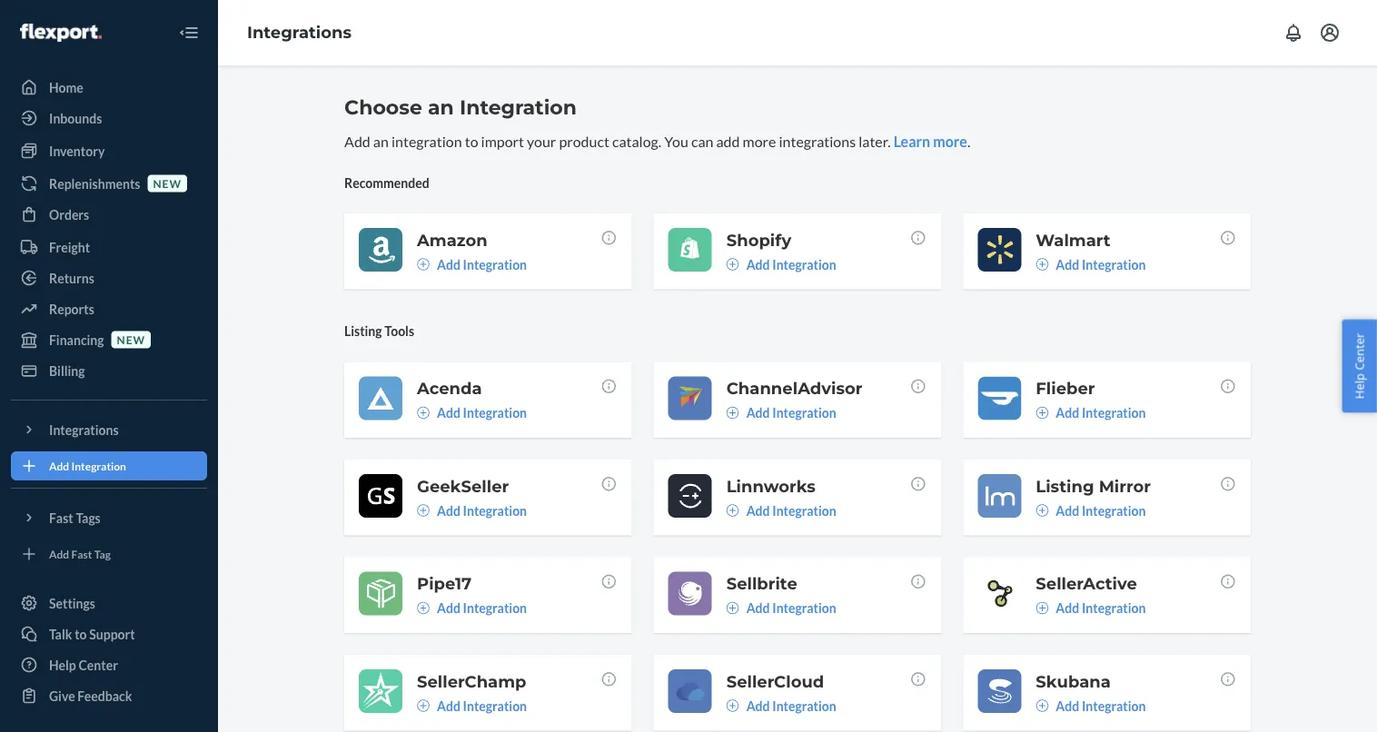 Task type: locate. For each thing, give the bounding box(es) containing it.
add integration for pipe17
[[437, 600, 527, 616]]

fast tags
[[49, 510, 101, 525]]

integration down walmart
[[1082, 256, 1146, 272]]

add integration for selleractive
[[1056, 600, 1146, 616]]

give feedback
[[49, 688, 132, 704]]

0 vertical spatial listing
[[344, 323, 382, 339]]

channeladvisor
[[726, 378, 863, 398]]

.
[[967, 132, 970, 150]]

reports
[[49, 301, 94, 317]]

plus circle image down flieber in the right bottom of the page
[[1036, 406, 1049, 419]]

integration down acenda
[[463, 405, 527, 420]]

add integration down selleractive
[[1056, 600, 1146, 616]]

fast
[[49, 510, 73, 525], [71, 547, 92, 560]]

add integration for walmart
[[1056, 256, 1146, 272]]

add integration for sellbrite
[[746, 600, 836, 616]]

add
[[344, 132, 370, 150], [437, 256, 460, 272], [746, 256, 770, 272], [1056, 256, 1079, 272], [437, 405, 460, 420], [746, 405, 770, 420], [1056, 405, 1079, 420], [49, 459, 69, 472], [437, 503, 460, 518], [746, 503, 770, 518], [1056, 503, 1079, 518], [49, 547, 69, 560], [437, 600, 460, 616], [746, 600, 770, 616], [1056, 600, 1079, 616], [437, 698, 460, 713], [746, 698, 770, 713], [1056, 698, 1079, 713]]

add integration for skubana
[[1056, 698, 1146, 713]]

add integration for sellercloud
[[746, 698, 836, 713]]

1 vertical spatial help
[[49, 657, 76, 673]]

new
[[153, 177, 182, 190], [117, 333, 145, 346]]

add integration link for walmart
[[1036, 255, 1146, 273]]

0 horizontal spatial new
[[117, 333, 145, 346]]

0 horizontal spatial help center
[[49, 657, 118, 673]]

add down 'choose'
[[344, 132, 370, 150]]

plus circle image down channeladvisor
[[726, 406, 739, 419]]

to left import
[[465, 132, 478, 150]]

add down 'shopify'
[[746, 256, 770, 272]]

returns link
[[11, 263, 207, 292]]

add integration down the pipe17
[[437, 600, 527, 616]]

plus circle image down walmart
[[1036, 258, 1049, 271]]

add down geekseller
[[437, 503, 460, 518]]

add integration down sellercloud
[[746, 698, 836, 713]]

more
[[743, 132, 776, 150], [933, 132, 967, 150]]

add integration for geekseller
[[437, 503, 527, 518]]

plus circle image down acenda
[[417, 406, 430, 419]]

later.
[[859, 132, 891, 150]]

fast left tags
[[49, 510, 73, 525]]

integration for sellerchamp
[[463, 698, 527, 713]]

plus circle image down sellercloud
[[726, 699, 739, 712]]

add integration link down geekseller
[[417, 501, 527, 519]]

add integration down 'shopify'
[[746, 256, 836, 272]]

freight link
[[11, 233, 207, 262]]

integration down sellercloud
[[772, 698, 836, 713]]

integration down mirror
[[1082, 503, 1146, 518]]

plus circle image for channeladvisor
[[726, 406, 739, 419]]

sellerchamp
[[417, 671, 526, 691]]

plus circle image for shopify
[[726, 258, 739, 271]]

plus circle image down geekseller
[[417, 504, 430, 517]]

settings
[[49, 595, 95, 611]]

center
[[1351, 333, 1367, 370], [79, 657, 118, 673]]

add integration link down sellercloud
[[726, 697, 836, 715]]

0 vertical spatial help center
[[1351, 333, 1367, 399]]

add integration down skubana in the right of the page
[[1056, 698, 1146, 713]]

add for amazon
[[437, 256, 460, 272]]

integration
[[391, 132, 462, 150]]

orders link
[[11, 200, 207, 229]]

add down selleractive
[[1056, 600, 1079, 616]]

sellbrite
[[726, 573, 797, 593]]

shopify
[[726, 230, 791, 250]]

add for linnworks
[[746, 503, 770, 518]]

you
[[664, 132, 688, 150]]

1 horizontal spatial an
[[428, 95, 454, 119]]

1 horizontal spatial help
[[1351, 373, 1367, 399]]

add down flieber in the right bottom of the page
[[1056, 405, 1079, 420]]

add integration link down listing mirror
[[1036, 501, 1146, 519]]

integration down the linnworks
[[772, 503, 836, 518]]

listing left the tools
[[344, 323, 382, 339]]

replenishments
[[49, 176, 140, 191]]

add integration down amazon
[[437, 256, 527, 272]]

integration for skubana
[[1082, 698, 1146, 713]]

1 horizontal spatial help center
[[1351, 333, 1367, 399]]

add integration down channeladvisor
[[746, 405, 836, 420]]

choose an integration
[[344, 95, 577, 119]]

add up fast tags in the bottom of the page
[[49, 459, 69, 472]]

0 horizontal spatial help
[[49, 657, 76, 673]]

add integration down sellerchamp
[[437, 698, 527, 713]]

0 horizontal spatial more
[[743, 132, 776, 150]]

integration down channeladvisor
[[772, 405, 836, 420]]

0 horizontal spatial an
[[373, 132, 389, 150]]

learn more button
[[893, 131, 967, 152]]

add integration down sellbrite
[[746, 600, 836, 616]]

selleractive
[[1036, 573, 1137, 593]]

plus circle image down the linnworks
[[726, 504, 739, 517]]

0 vertical spatial to
[[465, 132, 478, 150]]

help center
[[1351, 333, 1367, 399], [49, 657, 118, 673]]

integrations
[[779, 132, 856, 150]]

1 vertical spatial new
[[117, 333, 145, 346]]

listing
[[344, 323, 382, 339], [1036, 476, 1094, 496]]

billing link
[[11, 356, 207, 385]]

0 vertical spatial new
[[153, 177, 182, 190]]

add down acenda
[[437, 405, 460, 420]]

1 horizontal spatial to
[[465, 132, 478, 150]]

add for flieber
[[1056, 405, 1079, 420]]

settings link
[[11, 589, 207, 618]]

flexport logo image
[[20, 24, 102, 42]]

add for sellbrite
[[746, 600, 770, 616]]

integration down geekseller
[[463, 503, 527, 518]]

1 vertical spatial to
[[75, 626, 87, 642]]

plus circle image down skubana in the right of the page
[[1036, 699, 1049, 712]]

add integration link down skubana in the right of the page
[[1036, 697, 1146, 715]]

0 vertical spatial an
[[428, 95, 454, 119]]

plus circle image down sellbrite
[[726, 602, 739, 614]]

financing
[[49, 332, 104, 347]]

new down reports "link"
[[117, 333, 145, 346]]

add integration link for sellbrite
[[726, 599, 836, 617]]

add integration link down selleractive
[[1036, 599, 1146, 617]]

support
[[89, 626, 135, 642]]

add down sellbrite
[[746, 600, 770, 616]]

plus circle image for sellercloud
[[726, 699, 739, 712]]

add fast tag
[[49, 547, 111, 560]]

add integration for listing mirror
[[1056, 503, 1146, 518]]

to right talk
[[75, 626, 87, 642]]

0 horizontal spatial integrations
[[49, 422, 119, 437]]

an for add
[[373, 132, 389, 150]]

add integration link down sellbrite
[[726, 599, 836, 617]]

tag
[[94, 547, 111, 560]]

add down listing mirror
[[1056, 503, 1079, 518]]

add down channeladvisor
[[746, 405, 770, 420]]

add integration
[[437, 256, 527, 272], [746, 256, 836, 272], [1056, 256, 1146, 272], [437, 405, 527, 420], [746, 405, 836, 420], [1056, 405, 1146, 420], [49, 459, 126, 472], [437, 503, 527, 518], [746, 503, 836, 518], [1056, 503, 1146, 518], [437, 600, 527, 616], [746, 600, 836, 616], [1056, 600, 1146, 616], [437, 698, 527, 713], [746, 698, 836, 713], [1056, 698, 1146, 713]]

1 horizontal spatial listing
[[1036, 476, 1094, 496]]

add down walmart
[[1056, 256, 1079, 272]]

add integration down walmart
[[1056, 256, 1146, 272]]

add down amazon
[[437, 256, 460, 272]]

add integration link for selleractive
[[1036, 599, 1146, 617]]

add integration link down channeladvisor
[[726, 404, 836, 422]]

billing
[[49, 363, 85, 378]]

integration for shopify
[[772, 256, 836, 272]]

integration for sellercloud
[[772, 698, 836, 713]]

add for walmart
[[1056, 256, 1079, 272]]

inventory link
[[11, 136, 207, 165]]

listing tools
[[344, 323, 414, 339]]

integrations button
[[11, 415, 207, 444]]

add integration down geekseller
[[437, 503, 527, 518]]

add integration for amazon
[[437, 256, 527, 272]]

amazon
[[417, 230, 487, 250]]

add for skubana
[[1056, 698, 1079, 713]]

add integration link down 'shopify'
[[726, 255, 836, 273]]

tools
[[384, 323, 414, 339]]

add integration link for sellerchamp
[[417, 697, 527, 715]]

fast inside dropdown button
[[49, 510, 73, 525]]

listing for listing mirror
[[1036, 476, 1094, 496]]

plus circle image
[[417, 406, 430, 419], [726, 406, 739, 419], [1036, 406, 1049, 419], [726, 504, 739, 517], [1036, 504, 1049, 517], [417, 602, 430, 614], [1036, 602, 1049, 614], [417, 699, 430, 712], [1036, 699, 1049, 712]]

listing mirror
[[1036, 476, 1151, 496]]

0 vertical spatial center
[[1351, 333, 1367, 370]]

sellercloud
[[726, 671, 824, 691]]

geekseller
[[417, 476, 509, 496]]

0 vertical spatial help
[[1351, 373, 1367, 399]]

flieber
[[1036, 378, 1095, 398]]

plus circle image
[[417, 258, 430, 271], [726, 258, 739, 271], [1036, 258, 1049, 271], [417, 504, 430, 517], [726, 602, 739, 614], [726, 699, 739, 712]]

listing left mirror
[[1036, 476, 1094, 496]]

freight
[[49, 239, 90, 255]]

add integration link
[[417, 255, 527, 273], [726, 255, 836, 273], [1036, 255, 1146, 273], [417, 404, 527, 422], [726, 404, 836, 422], [1036, 404, 1146, 422], [11, 451, 207, 481], [417, 501, 527, 519], [726, 501, 836, 519], [1036, 501, 1146, 519], [417, 599, 527, 617], [726, 599, 836, 617], [1036, 599, 1146, 617], [417, 697, 527, 715], [726, 697, 836, 715], [1036, 697, 1146, 715]]

an down 'choose'
[[373, 132, 389, 150]]

more right the "add"
[[743, 132, 776, 150]]

import
[[481, 132, 524, 150]]

plus circle image down selleractive
[[1036, 602, 1049, 614]]

integration down 'shopify'
[[772, 256, 836, 272]]

add down sellercloud
[[746, 698, 770, 713]]

recommended
[[344, 175, 429, 190]]

1 vertical spatial listing
[[1036, 476, 1094, 496]]

an
[[428, 95, 454, 119], [373, 132, 389, 150]]

home
[[49, 79, 83, 95]]

add integration link down sellerchamp
[[417, 697, 527, 715]]

0 horizontal spatial to
[[75, 626, 87, 642]]

integration down the pipe17
[[463, 600, 527, 616]]

add integration link down acenda
[[417, 404, 527, 422]]

integration down amazon
[[463, 256, 527, 272]]

plus circle image down sellerchamp
[[417, 699, 430, 712]]

add down the linnworks
[[746, 503, 770, 518]]

add integration for shopify
[[746, 256, 836, 272]]

to
[[465, 132, 478, 150], [75, 626, 87, 642]]

add integration down flieber in the right bottom of the page
[[1056, 405, 1146, 420]]

1 vertical spatial an
[[373, 132, 389, 150]]

1 vertical spatial integrations
[[49, 422, 119, 437]]

plus circle image down listing mirror
[[1036, 504, 1049, 517]]

fast left tag
[[71, 547, 92, 560]]

plus circle image down the pipe17
[[417, 602, 430, 614]]

add integration down acenda
[[437, 405, 527, 420]]

close navigation image
[[178, 22, 200, 44]]

new up "orders" "link" at the top left of the page
[[153, 177, 182, 190]]

1 horizontal spatial center
[[1351, 333, 1367, 370]]

add for acenda
[[437, 405, 460, 420]]

integration down sellerchamp
[[463, 698, 527, 713]]

1 vertical spatial center
[[79, 657, 118, 673]]

integration down selleractive
[[1082, 600, 1146, 616]]

plus circle image down 'shopify'
[[726, 258, 739, 271]]

integrations
[[247, 22, 352, 42], [49, 422, 119, 437]]

plus circle image down amazon
[[417, 258, 430, 271]]

add integration link down amazon
[[417, 255, 527, 273]]

1 horizontal spatial integrations
[[247, 22, 352, 42]]

0 horizontal spatial listing
[[344, 323, 382, 339]]

integration down sellbrite
[[772, 600, 836, 616]]

orders
[[49, 207, 89, 222]]

integration for listing mirror
[[1082, 503, 1146, 518]]

add integration down the linnworks
[[746, 503, 836, 518]]

help
[[1351, 373, 1367, 399], [49, 657, 76, 673]]

more right learn
[[933, 132, 967, 150]]

add down the pipe17
[[437, 600, 460, 616]]

add down sellerchamp
[[437, 698, 460, 713]]

add integration down listing mirror
[[1056, 503, 1146, 518]]

an for choose
[[428, 95, 454, 119]]

integration down skubana in the right of the page
[[1082, 698, 1146, 713]]

0 vertical spatial fast
[[49, 510, 73, 525]]

add integration link for skubana
[[1036, 697, 1146, 715]]

integration down flieber in the right bottom of the page
[[1082, 405, 1146, 420]]

add integration link down walmart
[[1036, 255, 1146, 273]]

add integration link for shopify
[[726, 255, 836, 273]]

integration
[[460, 95, 577, 119], [463, 256, 527, 272], [772, 256, 836, 272], [1082, 256, 1146, 272], [463, 405, 527, 420], [772, 405, 836, 420], [1082, 405, 1146, 420], [71, 459, 126, 472], [463, 503, 527, 518], [772, 503, 836, 518], [1082, 503, 1146, 518], [463, 600, 527, 616], [772, 600, 836, 616], [1082, 600, 1146, 616], [463, 698, 527, 713], [772, 698, 836, 713], [1082, 698, 1146, 713]]

integration for pipe17
[[463, 600, 527, 616]]

acenda
[[417, 378, 482, 398]]

add integration link down the pipe17
[[417, 599, 527, 617]]

add integration link down flieber in the right bottom of the page
[[1036, 404, 1146, 422]]

add down skubana in the right of the page
[[1056, 698, 1079, 713]]

skubana
[[1036, 671, 1111, 691]]

1 horizontal spatial new
[[153, 177, 182, 190]]

linnworks
[[726, 476, 816, 496]]

add integration link down the linnworks
[[726, 501, 836, 519]]

0 horizontal spatial center
[[79, 657, 118, 673]]

1 horizontal spatial more
[[933, 132, 967, 150]]

add down fast tags in the bottom of the page
[[49, 547, 69, 560]]

an up the integration
[[428, 95, 454, 119]]



Task type: vqa. For each thing, say whether or not it's contained in the screenshot.
Fast to the bottom
yes



Task type: describe. For each thing, give the bounding box(es) containing it.
talk
[[49, 626, 72, 642]]

integration for geekseller
[[463, 503, 527, 518]]

plus circle image for linnworks
[[726, 504, 739, 517]]

add integration link for pipe17
[[417, 599, 527, 617]]

add for sellercloud
[[746, 698, 770, 713]]

new for financing
[[117, 333, 145, 346]]

integration for walmart
[[1082, 256, 1146, 272]]

add integration link for acenda
[[417, 404, 527, 422]]

choose
[[344, 95, 422, 119]]

plus circle image for amazon
[[417, 258, 430, 271]]

inbounds link
[[11, 104, 207, 133]]

help center link
[[11, 650, 207, 679]]

plus circle image for selleractive
[[1036, 602, 1049, 614]]

add fast tag link
[[11, 540, 207, 569]]

add integration link for flieber
[[1036, 404, 1146, 422]]

help inside help center button
[[1351, 373, 1367, 399]]

add for sellerchamp
[[437, 698, 460, 713]]

give
[[49, 688, 75, 704]]

0 vertical spatial integrations
[[247, 22, 352, 42]]

integration for selleractive
[[1082, 600, 1146, 616]]

add for channeladvisor
[[746, 405, 770, 420]]

integration up import
[[460, 95, 577, 119]]

open notifications image
[[1283, 22, 1304, 44]]

new for replenishments
[[153, 177, 182, 190]]

help inside help center link
[[49, 657, 76, 673]]

integrations inside dropdown button
[[49, 422, 119, 437]]

add integration link for listing mirror
[[1036, 501, 1146, 519]]

add integration for flieber
[[1056, 405, 1146, 420]]

plus circle image for skubana
[[1036, 699, 1049, 712]]

integrations link
[[247, 22, 352, 42]]

1 vertical spatial fast
[[71, 547, 92, 560]]

add integration down 'integrations' dropdown button
[[49, 459, 126, 472]]

your
[[527, 132, 556, 150]]

help center button
[[1342, 319, 1377, 413]]

plus circle image for geekseller
[[417, 504, 430, 517]]

inbounds
[[49, 110, 102, 126]]

add integration link for geekseller
[[417, 501, 527, 519]]

1 more from the left
[[743, 132, 776, 150]]

product
[[559, 132, 609, 150]]

returns
[[49, 270, 94, 286]]

can
[[691, 132, 713, 150]]

add for shopify
[[746, 256, 770, 272]]

1 vertical spatial help center
[[49, 657, 118, 673]]

plus circle image for walmart
[[1036, 258, 1049, 271]]

add
[[716, 132, 740, 150]]

add an integration to import your product catalog. you can add more integrations later. learn more .
[[344, 132, 970, 150]]

add integration link for linnworks
[[726, 501, 836, 519]]

catalog.
[[612, 132, 661, 150]]

pipe17
[[417, 573, 472, 593]]

inventory
[[49, 143, 105, 159]]

add for geekseller
[[437, 503, 460, 518]]

center inside button
[[1351, 333, 1367, 370]]

plus circle image for listing mirror
[[1036, 504, 1049, 517]]

reports link
[[11, 294, 207, 323]]

integration for flieber
[[1082, 405, 1146, 420]]

integration down 'integrations' dropdown button
[[71, 459, 126, 472]]

integration for sellbrite
[[772, 600, 836, 616]]

home link
[[11, 73, 207, 102]]

2 more from the left
[[933, 132, 967, 150]]

plus circle image for flieber
[[1036, 406, 1049, 419]]

add integration link down 'integrations' dropdown button
[[11, 451, 207, 481]]

open account menu image
[[1319, 22, 1341, 44]]

integration for acenda
[[463, 405, 527, 420]]

integration for linnworks
[[772, 503, 836, 518]]

add integration for linnworks
[[746, 503, 836, 518]]

add integration link for sellercloud
[[726, 697, 836, 715]]

tags
[[76, 510, 101, 525]]

talk to support button
[[11, 619, 207, 649]]

add for selleractive
[[1056, 600, 1079, 616]]

add integration link for amazon
[[417, 255, 527, 273]]

learn
[[893, 132, 930, 150]]

mirror
[[1099, 476, 1151, 496]]

feedback
[[78, 688, 132, 704]]

plus circle image for acenda
[[417, 406, 430, 419]]

add integration for sellerchamp
[[437, 698, 527, 713]]

integration for amazon
[[463, 256, 527, 272]]

talk to support
[[49, 626, 135, 642]]

plus circle image for pipe17
[[417, 602, 430, 614]]

add integration link for channeladvisor
[[726, 404, 836, 422]]

give feedback button
[[11, 681, 207, 710]]

fast tags button
[[11, 503, 207, 532]]

add integration for channeladvisor
[[746, 405, 836, 420]]

add integration for acenda
[[437, 405, 527, 420]]

help center inside button
[[1351, 333, 1367, 399]]

add for pipe17
[[437, 600, 460, 616]]

plus circle image for sellerchamp
[[417, 699, 430, 712]]

add for listing mirror
[[1056, 503, 1079, 518]]

to inside button
[[75, 626, 87, 642]]

plus circle image for sellbrite
[[726, 602, 739, 614]]

listing for listing tools
[[344, 323, 382, 339]]

walmart
[[1036, 230, 1111, 250]]

integration for channeladvisor
[[772, 405, 836, 420]]



